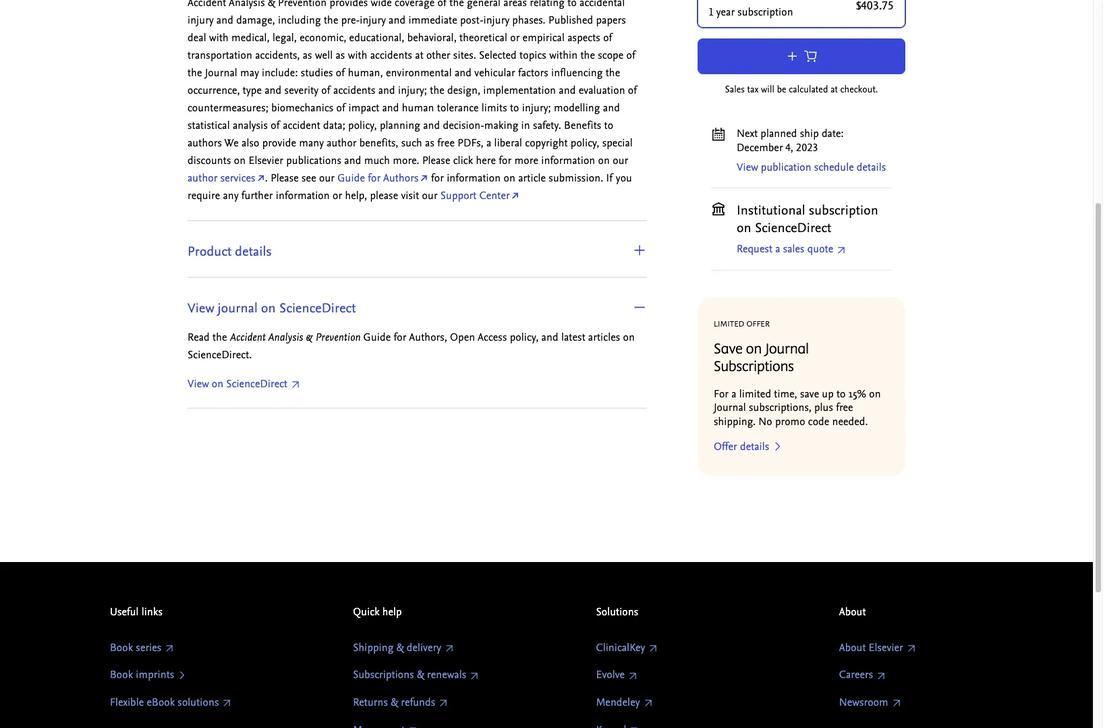 Task type: describe. For each thing, give the bounding box(es) containing it.
environmental
[[386, 65, 452, 80]]

now $403.75 element
[[856, 0, 894, 13]]

if
[[607, 171, 613, 185]]

and up planning
[[382, 100, 399, 115]]

for inside guide for authors, open access policy, and latest articles on sciencedirect.
[[394, 330, 407, 345]]

0 vertical spatial author
[[327, 135, 357, 150]]

immediate
[[409, 13, 458, 27]]

journal inside for a limited time, save up to 15% on journal subscriptions, plus free shipping. no promo code needed.
[[714, 401, 747, 415]]

include:
[[262, 65, 298, 80]]

for inside accident analysis & prevention provides wide coverage of the general areas relating to accidental injury and damage, including the pre-injury and immediate post-injury phases. published papers deal with medical, legal, economic, educational, behavioral, theoretical or empirical aspects of transportation accidents, as well as with accidents at other sites. selected topics within the scope of the journal may include: studies of human, environmental and vehicular factors influencing the occurrence, type and severity of accidents and injury; the design, implementation and evaluation of countermeasures; biomechanics of impact and human tolerance limits to injury; modelling and statistical analysis of accident data; policy, planning and decision-making in safety. benefits to authors we also provide many author benefits, such as free pdfs, a liberal copyright policy, special discounts on elsevier publications and much more. please click here for more information on our author services
[[499, 153, 512, 168]]

empirical
[[523, 30, 565, 45]]

links
[[142, 605, 163, 620]]

book for book series
[[110, 640, 133, 655]]

no
[[759, 415, 773, 429]]

deal
[[188, 30, 206, 45]]

subscriptions & renewals link
[[353, 668, 480, 683]]

read
[[188, 330, 210, 345]]

about for about elsevier
[[840, 640, 866, 655]]

1 horizontal spatial analysis
[[268, 330, 303, 345]]

0 vertical spatial accidents
[[370, 48, 413, 63]]

institutional subscription on sciencedirect
[[737, 202, 879, 237]]

post-
[[460, 13, 484, 27]]

book series
[[110, 640, 162, 655]]

transportation
[[188, 48, 253, 63]]

limited
[[714, 319, 745, 330]]

quick
[[353, 605, 380, 620]]

occurrence,
[[188, 83, 240, 98]]

careers
[[840, 668, 874, 683]]

our inside for information on article submission. if you require any further information or help, please visit our
[[422, 188, 438, 203]]

to up published
[[568, 0, 577, 10]]

refunds
[[401, 695, 436, 710]]

series
[[136, 640, 162, 655]]

1 vertical spatial injury;
[[522, 100, 551, 115]]

support center
[[441, 188, 510, 203]]

1 vertical spatial elsevier
[[869, 640, 904, 655]]

publication
[[761, 160, 812, 175]]

useful links
[[110, 605, 163, 620]]

to up "special"
[[605, 118, 614, 133]]

1 horizontal spatial accident
[[230, 330, 266, 345]]

0 horizontal spatial subscriptions
[[353, 668, 414, 683]]

guide inside guide for authors, open access policy, and latest articles on sciencedirect.
[[364, 330, 391, 345]]

shipping & delivery link
[[353, 640, 455, 655]]

1 horizontal spatial with
[[348, 48, 368, 63]]

.
[[265, 171, 268, 185]]

policy, inside guide for authors, open access policy, and latest articles on sciencedirect.
[[510, 330, 539, 345]]

article
[[519, 171, 546, 185]]

product details button
[[188, 243, 647, 260]]

factors
[[518, 65, 549, 80]]

evolve link
[[596, 668, 639, 683]]

& for subscriptions
[[417, 668, 424, 683]]

provide
[[262, 135, 296, 150]]

subscription inside institutional subscription on sciencedirect
[[809, 202, 879, 220]]

medical,
[[232, 30, 270, 45]]

submission.
[[549, 171, 604, 185]]

discounts
[[188, 153, 231, 168]]

analysis inside accident analysis & prevention provides wide coverage of the general areas relating to accidental injury and damage, including the pre-injury and immediate post-injury phases. published papers deal with medical, legal, economic, educational, behavioral, theoretical or empirical aspects of transportation accidents, as well as with accidents at other sites. selected topics within the scope of the journal may include: studies of human, environmental and vehicular factors influencing the occurrence, type and severity of accidents and injury; the design, implementation and evaluation of countermeasures; biomechanics of impact and human tolerance limits to injury; modelling and statistical analysis of accident data; policy, planning and decision-making in safety. benefits to authors we also provide many author benefits, such as free pdfs, a liberal copyright policy, special discounts on elsevier publications and much more. please click here for more information on our author services
[[229, 0, 265, 10]]

subscriptions inside the "save on journal subscriptions"
[[714, 359, 794, 375]]

for a limited time, save up to 15% on journal subscriptions, plus free shipping. no promo code needed.
[[714, 386, 881, 429]]

benefits,
[[360, 135, 399, 150]]

papers
[[596, 13, 626, 27]]

flexible ebook solutions
[[110, 695, 219, 710]]

next
[[737, 126, 758, 141]]

flexible
[[110, 695, 144, 710]]

read the accident analysis & prevention
[[188, 330, 361, 345]]

pre-
[[341, 13, 360, 27]]

date:
[[822, 126, 844, 141]]

view journal on sciencedirect
[[188, 299, 356, 317]]

of right evaluation
[[628, 83, 638, 98]]

1 injury from the left
[[188, 13, 214, 27]]

on inside institutional subscription on sciencedirect
[[737, 220, 752, 237]]

sciencedirect for journal
[[279, 299, 356, 317]]

including
[[278, 13, 321, 27]]

prevention inside accident analysis & prevention provides wide coverage of the general areas relating to accidental injury and damage, including the pre-injury and immediate post-injury phases. published papers deal with medical, legal, economic, educational, behavioral, theoretical or empirical aspects of transportation accidents, as well as with accidents at other sites. selected topics within the scope of the journal may include: studies of human, environmental and vehicular factors influencing the occurrence, type and severity of accidents and injury; the design, implementation and evaluation of countermeasures; biomechanics of impact and human tolerance limits to injury; modelling and statistical analysis of accident data; policy, planning and decision-making in safety. benefits to authors we also provide many author benefits, such as free pdfs, a liberal copyright policy, special discounts on elsevier publications and much more. please click here for more information on our author services
[[278, 0, 327, 10]]

checkout.
[[841, 83, 879, 96]]

shipping & delivery
[[353, 640, 442, 655]]

journal
[[218, 299, 258, 317]]

of up provide
[[271, 118, 280, 133]]

quick help
[[353, 605, 402, 620]]

click
[[453, 153, 473, 168]]

and inside guide for authors, open access policy, and latest articles on sciencedirect.
[[542, 330, 559, 345]]

coverage
[[395, 0, 435, 10]]

provides
[[330, 0, 368, 10]]

book for book imprints
[[110, 668, 133, 683]]

and down the "influencing" at the top of page
[[559, 83, 576, 98]]

on inside for a limited time, save up to 15% on journal subscriptions, plus free shipping. no promo code needed.
[[870, 386, 881, 401]]

the down the environmental
[[430, 83, 445, 98]]

2023
[[797, 140, 819, 155]]

any
[[223, 188, 239, 203]]

the down aspects on the top right
[[581, 48, 595, 63]]

help,
[[345, 188, 367, 203]]

on up read the accident analysis & prevention
[[261, 299, 276, 317]]

legal,
[[273, 30, 297, 45]]

2 horizontal spatial as
[[425, 135, 435, 150]]

a inside accident analysis & prevention provides wide coverage of the general areas relating to accidental injury and damage, including the pre-injury and immediate post-injury phases. published papers deal with medical, legal, economic, educational, behavioral, theoretical or empirical aspects of transportation accidents, as well as with accidents at other sites. selected topics within the scope of the journal may include: studies of human, environmental and vehicular factors influencing the occurrence, type and severity of accidents and injury; the design, implementation and evaluation of countermeasures; biomechanics of impact and human tolerance limits to injury; modelling and statistical analysis of accident data; policy, planning and decision-making in safety. benefits to authors we also provide many author benefits, such as free pdfs, a liberal copyright policy, special discounts on elsevier publications and much more. please click here for more information on our author services
[[487, 135, 492, 150]]

special
[[603, 135, 633, 150]]

limits
[[482, 100, 508, 115]]

sales tax will be calculated at checkout.
[[725, 83, 879, 96]]

view inside next planned ship date: december 4, 2023 view publication schedule details
[[737, 160, 759, 175]]

offer details
[[714, 439, 770, 454]]

quote
[[808, 242, 834, 257]]

general
[[467, 0, 501, 10]]

planned
[[761, 126, 798, 141]]

view on sciencedirect
[[188, 377, 288, 391]]

implementation
[[484, 83, 556, 98]]

accidental
[[580, 0, 625, 10]]

returns & refunds
[[353, 695, 436, 710]]

on up services
[[234, 153, 246, 168]]

journal inside the "save on journal subscriptions"
[[765, 341, 809, 358]]

author services link
[[188, 171, 265, 185]]

product details
[[188, 243, 272, 260]]

book imprints
[[110, 668, 174, 683]]

2 vertical spatial sciencedirect
[[226, 377, 288, 391]]

to down implementation
[[510, 100, 520, 115]]

about for about
[[840, 605, 866, 620]]

planning
[[380, 118, 421, 133]]

visit
[[401, 188, 419, 203]]

severity
[[285, 83, 319, 98]]

imprints
[[136, 668, 174, 683]]

and up design,
[[455, 65, 472, 80]]

on down 'sciencedirect.'
[[212, 377, 224, 391]]

about elsevier
[[840, 640, 904, 655]]

phases.
[[513, 13, 546, 27]]

a for for
[[732, 386, 737, 401]]

elsevier inside accident analysis & prevention provides wide coverage of the general areas relating to accidental injury and damage, including the pre-injury and immediate post-injury phases. published papers deal with medical, legal, economic, educational, behavioral, theoretical or empirical aspects of transportation accidents, as well as with accidents at other sites. selected topics within the scope of the journal may include: studies of human, environmental and vehicular factors influencing the occurrence, type and severity of accidents and injury; the design, implementation and evaluation of countermeasures; biomechanics of impact and human tolerance limits to injury; modelling and statistical analysis of accident data; policy, planning and decision-making in safety. benefits to authors we also provide many author benefits, such as free pdfs, a liberal copyright policy, special discounts on elsevier publications and much more. please click here for more information on our author services
[[249, 153, 284, 168]]

open
[[450, 330, 475, 345]]

of right the scope
[[627, 48, 636, 63]]

well
[[315, 48, 333, 63]]

the up occurrence,
[[188, 65, 202, 80]]

& for shipping
[[397, 640, 404, 655]]

1 vertical spatial please
[[271, 171, 299, 185]]

accident analysis & prevention provides wide coverage of the general areas relating to accidental injury and damage, including the pre-injury and immediate post-injury phases. published papers deal with medical, legal, economic, educational, behavioral, theoretical or empirical aspects of transportation accidents, as well as with accidents at other sites. selected topics within the scope of the journal may include: studies of human, environmental and vehicular factors influencing the occurrence, type and severity of accidents and injury; the design, implementation and evaluation of countermeasures; biomechanics of impact and human tolerance limits to injury; modelling and statistical analysis of accident data; policy, planning and decision-making in safety. benefits to authors we also provide many author benefits, such as free pdfs, a liberal copyright policy, special discounts on elsevier publications and much more. please click here for more information on our author services
[[188, 0, 638, 185]]

aspects
[[568, 30, 601, 45]]

for information on article submission. if you require any further information or help, please visit our
[[188, 171, 633, 203]]

view for view on sciencedirect
[[188, 377, 209, 391]]

december
[[737, 140, 783, 155]]

also
[[242, 135, 260, 150]]

statistical
[[188, 118, 230, 133]]

clinicalkey link
[[596, 640, 659, 655]]

countermeasures;
[[188, 100, 269, 115]]



Task type: locate. For each thing, give the bounding box(es) containing it.
or down . please see our guide for authors
[[333, 188, 342, 203]]

analysis down the view journal on sciencedirect
[[268, 330, 303, 345]]

1 horizontal spatial subscriptions
[[714, 359, 794, 375]]

human,
[[348, 65, 383, 80]]

author up the require
[[188, 171, 218, 185]]

1 vertical spatial our
[[319, 171, 335, 185]]

published
[[549, 13, 594, 27]]

1 horizontal spatial at
[[831, 83, 838, 96]]

for
[[714, 386, 729, 401]]

& left delivery
[[397, 640, 404, 655]]

0 horizontal spatial with
[[209, 30, 229, 45]]

of up data;
[[337, 100, 346, 115]]

please
[[423, 153, 451, 168], [271, 171, 299, 185]]

for up support
[[431, 171, 444, 185]]

returns
[[353, 695, 388, 710]]

0 vertical spatial details
[[857, 160, 887, 175]]

such
[[401, 135, 423, 150]]

tax
[[748, 83, 759, 96]]

modelling
[[554, 100, 601, 115]]

on right 'save'
[[746, 341, 762, 358]]

as left well at left
[[303, 48, 312, 63]]

guide for authors, open access policy, and latest articles on sciencedirect.
[[188, 330, 635, 362]]

request
[[737, 242, 773, 257]]

view down 'sciencedirect.'
[[188, 377, 209, 391]]

& down the view journal on sciencedirect
[[306, 330, 313, 345]]

a left sales
[[776, 242, 781, 257]]

a inside for a limited time, save up to 15% on journal subscriptions, plus free shipping. no promo code needed.
[[732, 386, 737, 401]]

and down wide
[[389, 13, 406, 27]]

elsevier
[[249, 153, 284, 168], [869, 640, 904, 655]]

0 horizontal spatial injury;
[[398, 83, 427, 98]]

book
[[110, 640, 133, 655], [110, 668, 133, 683]]

our right the see
[[319, 171, 335, 185]]

guide down view journal on sciencedirect dropdown button
[[364, 330, 391, 345]]

0 horizontal spatial journal
[[205, 65, 238, 80]]

1 vertical spatial information
[[447, 171, 501, 185]]

the down the scope
[[606, 65, 621, 80]]

injury;
[[398, 83, 427, 98], [522, 100, 551, 115]]

offer
[[747, 319, 770, 330]]

0 horizontal spatial at
[[415, 48, 424, 63]]

sciencedirect up sales
[[755, 220, 832, 237]]

as right such
[[425, 135, 435, 150]]

pdfs,
[[458, 135, 484, 150]]

0 vertical spatial with
[[209, 30, 229, 45]]

1 vertical spatial analysis
[[268, 330, 303, 345]]

2 horizontal spatial a
[[776, 242, 781, 257]]

0 vertical spatial or
[[510, 30, 520, 45]]

a right for
[[732, 386, 737, 401]]

the up 'economic,'
[[324, 13, 339, 27]]

1 vertical spatial accident
[[230, 330, 266, 345]]

2 vertical spatial details
[[740, 439, 770, 454]]

& for returns
[[391, 695, 398, 710]]

on inside the "save on journal subscriptions"
[[746, 341, 762, 358]]

2 horizontal spatial injury
[[484, 13, 510, 27]]

subscriptions,
[[749, 401, 812, 415]]

accidents up "impact"
[[334, 83, 376, 98]]

author down data;
[[327, 135, 357, 150]]

subscription
[[738, 5, 794, 20], [809, 202, 879, 220]]

0 horizontal spatial analysis
[[229, 0, 265, 10]]

3 injury from the left
[[484, 13, 510, 27]]

mendeley
[[596, 695, 640, 710]]

vehicular
[[475, 65, 516, 80]]

articles
[[589, 330, 621, 345]]

for down much
[[368, 171, 381, 185]]

1 horizontal spatial elsevier
[[869, 640, 904, 655]]

economic,
[[300, 30, 347, 45]]

offer details button
[[714, 439, 785, 454]]

1 vertical spatial subscriptions
[[353, 668, 414, 683]]

sciencedirect down 'sciencedirect.'
[[226, 377, 288, 391]]

at up the environmental
[[415, 48, 424, 63]]

injury; up human
[[398, 83, 427, 98]]

latest
[[562, 330, 586, 345]]

sciencedirect for subscription
[[755, 220, 832, 237]]

2 vertical spatial policy,
[[510, 330, 539, 345]]

policy, right access
[[510, 330, 539, 345]]

2 vertical spatial a
[[732, 386, 737, 401]]

policy, down "impact"
[[348, 118, 377, 133]]

delivery
[[407, 640, 442, 655]]

wide
[[371, 0, 392, 10]]

1 vertical spatial author
[[188, 171, 218, 185]]

accident inside accident analysis & prevention provides wide coverage of the general areas relating to accidental injury and damage, including the pre-injury and immediate post-injury phases. published papers deal with medical, legal, economic, educational, behavioral, theoretical or empirical aspects of transportation accidents, as well as with accidents at other sites. selected topics within the scope of the journal may include: studies of human, environmental and vehicular factors influencing the occurrence, type and severity of accidents and injury; the design, implementation and evaluation of countermeasures; biomechanics of impact and human tolerance limits to injury; modelling and statistical analysis of accident data; policy, planning and decision-making in safety. benefits to authors we also provide many author benefits, such as free pdfs, a liberal copyright policy, special discounts on elsevier publications and much more. please click here for more information on our author services
[[188, 0, 226, 10]]

calculated
[[789, 83, 829, 96]]

subscriptions down the shipping
[[353, 668, 414, 683]]

1 horizontal spatial details
[[740, 439, 770, 454]]

guide for authors link
[[338, 171, 428, 185]]

1 horizontal spatial our
[[422, 188, 438, 203]]

2 horizontal spatial details
[[857, 160, 887, 175]]

information up support center
[[447, 171, 501, 185]]

1 vertical spatial book
[[110, 668, 133, 683]]

2 horizontal spatial policy,
[[571, 135, 600, 150]]

1 horizontal spatial information
[[447, 171, 501, 185]]

at
[[415, 48, 424, 63], [831, 83, 838, 96]]

0 vertical spatial guide
[[338, 171, 365, 185]]

0 horizontal spatial subscription
[[738, 5, 794, 20]]

please right .
[[271, 171, 299, 185]]

to inside for a limited time, save up to 15% on journal subscriptions, plus free shipping. no promo code needed.
[[837, 386, 846, 401]]

details down no
[[740, 439, 770, 454]]

please left click
[[423, 153, 451, 168]]

& up damage, on the left top
[[268, 0, 275, 10]]

1 vertical spatial free
[[836, 401, 854, 415]]

accidents down educational,
[[370, 48, 413, 63]]

& left renewals
[[417, 668, 424, 683]]

0 horizontal spatial injury
[[188, 13, 214, 27]]

or down "phases."
[[510, 30, 520, 45]]

evaluation
[[579, 83, 626, 98]]

journal inside accident analysis & prevention provides wide coverage of the general areas relating to accidental injury and damage, including the pre-injury and immediate post-injury phases. published papers deal with medical, legal, economic, educational, behavioral, theoretical or empirical aspects of transportation accidents, as well as with accidents at other sites. selected topics within the scope of the journal may include: studies of human, environmental and vehicular factors influencing the occurrence, type and severity of accidents and injury; the design, implementation and evaluation of countermeasures; biomechanics of impact and human tolerance limits to injury; modelling and statistical analysis of accident data; policy, planning and decision-making in safety. benefits to authors we also provide many author benefits, such as free pdfs, a liberal copyright policy, special discounts on elsevier publications and much more. please click here for more information on our author services
[[205, 65, 238, 80]]

0 vertical spatial prevention
[[278, 0, 327, 10]]

and down include:
[[265, 83, 282, 98]]

analysis up damage, on the left top
[[229, 0, 265, 10]]

guide up help,
[[338, 171, 365, 185]]

0 horizontal spatial please
[[271, 171, 299, 185]]

1 vertical spatial with
[[348, 48, 368, 63]]

further
[[242, 188, 273, 203]]

free inside accident analysis & prevention provides wide coverage of the general areas relating to accidental injury and damage, including the pre-injury and immediate post-injury phases. published papers deal with medical, legal, economic, educational, behavioral, theoretical or empirical aspects of transportation accidents, as well as with accidents at other sites. selected topics within the scope of the journal may include: studies of human, environmental and vehicular factors influencing the occurrence, type and severity of accidents and injury; the design, implementation and evaluation of countermeasures; biomechanics of impact and human tolerance limits to injury; modelling and statistical analysis of accident data; policy, planning and decision-making in safety. benefits to authors we also provide many author benefits, such as free pdfs, a liberal copyright policy, special discounts on elsevier publications and much more. please click here for more information on our author services
[[438, 135, 455, 150]]

book series link
[[110, 640, 175, 655]]

elsevier up the careers link
[[869, 640, 904, 655]]

schedule
[[815, 160, 854, 175]]

1 horizontal spatial free
[[836, 401, 854, 415]]

1 vertical spatial view
[[188, 299, 214, 317]]

sales
[[725, 83, 745, 96]]

for
[[499, 153, 512, 168], [368, 171, 381, 185], [431, 171, 444, 185], [394, 330, 407, 345]]

ship
[[800, 126, 819, 141]]

of up the scope
[[604, 30, 613, 45]]

0 horizontal spatial accident
[[188, 0, 226, 10]]

policy,
[[348, 118, 377, 133], [571, 135, 600, 150], [510, 330, 539, 345]]

details
[[857, 160, 887, 175], [235, 243, 272, 260], [740, 439, 770, 454]]

within
[[550, 48, 578, 63]]

and down evaluation
[[603, 100, 620, 115]]

theoretical
[[460, 30, 508, 45]]

2 vertical spatial our
[[422, 188, 438, 203]]

0 vertical spatial elsevier
[[249, 153, 284, 168]]

2 vertical spatial view
[[188, 377, 209, 391]]

shipping
[[353, 640, 394, 655]]

free right plus
[[836, 401, 854, 415]]

1 horizontal spatial injury;
[[522, 100, 551, 115]]

accident down the journal
[[230, 330, 266, 345]]

for down liberal
[[499, 153, 512, 168]]

injury; up safety.
[[522, 100, 551, 115]]

sciencedirect inside institutional subscription on sciencedirect
[[755, 220, 832, 237]]

2 horizontal spatial journal
[[765, 341, 809, 358]]

about elsevier link
[[840, 640, 917, 655]]

other
[[427, 48, 451, 63]]

or inside accident analysis & prevention provides wide coverage of the general areas relating to accidental injury and damage, including the pre-injury and immediate post-injury phases. published papers deal with medical, legal, economic, educational, behavioral, theoretical or empirical aspects of transportation accidents, as well as with accidents at other sites. selected topics within the scope of the journal may include: studies of human, environmental and vehicular factors influencing the occurrence, type and severity of accidents and injury; the design, implementation and evaluation of countermeasures; biomechanics of impact and human tolerance limits to injury; modelling and statistical analysis of accident data; policy, planning and decision-making in safety. benefits to authors we also provide many author benefits, such as free pdfs, a liberal copyright policy, special discounts on elsevier publications and much more. please click here for more information on our author services
[[510, 30, 520, 45]]

0 horizontal spatial free
[[438, 135, 455, 150]]

0 horizontal spatial author
[[188, 171, 218, 185]]

or inside for information on article submission. if you require any further information or help, please visit our
[[333, 188, 342, 203]]

center
[[480, 188, 510, 203]]

of
[[438, 0, 447, 10], [604, 30, 613, 45], [627, 48, 636, 63], [336, 65, 345, 80], [321, 83, 331, 98], [628, 83, 638, 98], [337, 100, 346, 115], [271, 118, 280, 133]]

0 vertical spatial please
[[423, 153, 451, 168]]

influencing
[[552, 65, 603, 80]]

0 vertical spatial journal
[[205, 65, 238, 80]]

details for offer details
[[740, 439, 770, 454]]

on right articles
[[623, 330, 635, 345]]

0 horizontal spatial elsevier
[[249, 153, 284, 168]]

a for request
[[776, 242, 781, 257]]

1 vertical spatial details
[[235, 243, 272, 260]]

1 vertical spatial policy,
[[571, 135, 600, 150]]

1 vertical spatial guide
[[364, 330, 391, 345]]

the up post-
[[450, 0, 464, 10]]

behavioral,
[[408, 30, 457, 45]]

on left article
[[504, 171, 516, 185]]

information up submission.
[[542, 153, 596, 168]]

1 vertical spatial subscription
[[809, 202, 879, 220]]

institutional
[[737, 202, 806, 220]]

0 horizontal spatial as
[[303, 48, 312, 63]]

and left damage, on the left top
[[217, 13, 234, 27]]

injury up deal
[[188, 13, 214, 27]]

damage,
[[236, 13, 275, 27]]

book left the series
[[110, 640, 133, 655]]

0 vertical spatial our
[[613, 153, 629, 168]]

time,
[[774, 386, 798, 401]]

1 vertical spatial about
[[840, 640, 866, 655]]

2 about from the top
[[840, 640, 866, 655]]

1 vertical spatial at
[[831, 83, 838, 96]]

1 vertical spatial a
[[776, 242, 781, 257]]

2 book from the top
[[110, 668, 133, 683]]

decision-
[[443, 118, 485, 133]]

details right product in the top of the page
[[235, 243, 272, 260]]

1 vertical spatial or
[[333, 188, 342, 203]]

view for view journal on sciencedirect
[[188, 299, 214, 317]]

1 horizontal spatial please
[[423, 153, 451, 168]]

please inside accident analysis & prevention provides wide coverage of the general areas relating to accidental injury and damage, including the pre-injury and immediate post-injury phases. published papers deal with medical, legal, economic, educational, behavioral, theoretical or empirical aspects of transportation accidents, as well as with accidents at other sites. selected topics within the scope of the journal may include: studies of human, environmental and vehicular factors influencing the occurrence, type and severity of accidents and injury; the design, implementation and evaluation of countermeasures; biomechanics of impact and human tolerance limits to injury; modelling and statistical analysis of accident data; policy, planning and decision-making in safety. benefits to authors we also provide many author benefits, such as free pdfs, a liberal copyright policy, special discounts on elsevier publications and much more. please click here for more information on our author services
[[423, 153, 451, 168]]

0 horizontal spatial or
[[333, 188, 342, 203]]

free inside for a limited time, save up to 15% on journal subscriptions, plus free shipping. no promo code needed.
[[836, 401, 854, 415]]

0 horizontal spatial information
[[276, 188, 330, 203]]

0 vertical spatial subscriptions
[[714, 359, 794, 375]]

information inside accident analysis & prevention provides wide coverage of the general areas relating to accidental injury and damage, including the pre-injury and immediate post-injury phases. published papers deal with medical, legal, economic, educational, behavioral, theoretical or empirical aspects of transportation accidents, as well as with accidents at other sites. selected topics within the scope of the journal may include: studies of human, environmental and vehicular factors influencing the occurrence, type and severity of accidents and injury; the design, implementation and evaluation of countermeasures; biomechanics of impact and human tolerance limits to injury; modelling and statistical analysis of accident data; policy, planning and decision-making in safety. benefits to authors we also provide many author benefits, such as free pdfs, a liberal copyright policy, special discounts on elsevier publications and much more. please click here for more information on our author services
[[542, 153, 596, 168]]

journal down offer
[[765, 341, 809, 358]]

type
[[243, 83, 262, 98]]

about up about elsevier
[[840, 605, 866, 620]]

journal left no
[[714, 401, 747, 415]]

0 vertical spatial about
[[840, 605, 866, 620]]

injury down general at top
[[484, 13, 510, 27]]

free up click
[[438, 135, 455, 150]]

0 horizontal spatial details
[[235, 243, 272, 260]]

1 horizontal spatial subscription
[[809, 202, 879, 220]]

view on sciencedirect link
[[188, 377, 301, 391]]

authors
[[188, 135, 222, 150]]

biomechanics
[[271, 100, 334, 115]]

0 vertical spatial a
[[487, 135, 492, 150]]

returns & refunds link
[[353, 695, 449, 710]]

studies
[[301, 65, 333, 80]]

subscriptions up limited
[[714, 359, 794, 375]]

0 vertical spatial information
[[542, 153, 596, 168]]

newsroom
[[840, 695, 889, 710]]

information down the see
[[276, 188, 330, 203]]

view up read
[[188, 299, 214, 317]]

1 horizontal spatial or
[[510, 30, 520, 45]]

of down studies
[[321, 83, 331, 98]]

details inside next planned ship date: december 4, 2023 view publication schedule details
[[857, 160, 887, 175]]

1 vertical spatial prevention
[[316, 330, 361, 345]]

view journal on sciencedirect button
[[188, 299, 647, 317]]

0 horizontal spatial our
[[319, 171, 335, 185]]

authors
[[383, 171, 419, 185]]

code
[[809, 415, 830, 429]]

subscription right year
[[738, 5, 794, 20]]

0 vertical spatial view
[[737, 160, 759, 175]]

of right studies
[[336, 65, 345, 80]]

solutions
[[596, 605, 639, 620]]

on right 15%
[[870, 386, 881, 401]]

see
[[302, 171, 316, 185]]

information
[[542, 153, 596, 168], [447, 171, 501, 185], [276, 188, 330, 203]]

1 book from the top
[[110, 640, 133, 655]]

the
[[450, 0, 464, 10], [324, 13, 339, 27], [581, 48, 595, 63], [188, 65, 202, 80], [606, 65, 621, 80], [430, 83, 445, 98], [213, 330, 227, 345]]

of up immediate
[[438, 0, 447, 10]]

and up . please see our guide for authors
[[345, 153, 362, 168]]

and
[[217, 13, 234, 27], [389, 13, 406, 27], [455, 65, 472, 80], [265, 83, 282, 98], [378, 83, 395, 98], [559, 83, 576, 98], [382, 100, 399, 115], [603, 100, 620, 115], [423, 118, 440, 133], [345, 153, 362, 168], [542, 330, 559, 345]]

the up 'sciencedirect.'
[[213, 330, 227, 345]]

& inside accident analysis & prevention provides wide coverage of the general areas relating to accidental injury and damage, including the pre-injury and immediate post-injury phases. published papers deal with medical, legal, economic, educational, behavioral, theoretical or empirical aspects of transportation accidents, as well as with accidents at other sites. selected topics within the scope of the journal may include: studies of human, environmental and vehicular factors influencing the occurrence, type and severity of accidents and injury; the design, implementation and evaluation of countermeasures; biomechanics of impact and human tolerance limits to injury; modelling and statistical analysis of accident data; policy, planning and decision-making in safety. benefits to authors we also provide many author benefits, such as free pdfs, a liberal copyright policy, special discounts on elsevier publications and much more. please click here for more information on our author services
[[268, 0, 275, 10]]

useful
[[110, 605, 139, 620]]

2 horizontal spatial information
[[542, 153, 596, 168]]

1 vertical spatial accidents
[[334, 83, 376, 98]]

at inside accident analysis & prevention provides wide coverage of the general areas relating to accidental injury and damage, including the pre-injury and immediate post-injury phases. published papers deal with medical, legal, economic, educational, behavioral, theoretical or empirical aspects of transportation accidents, as well as with accidents at other sites. selected topics within the scope of the journal may include: studies of human, environmental and vehicular factors influencing the occurrence, type and severity of accidents and injury; the design, implementation and evaluation of countermeasures; biomechanics of impact and human tolerance limits to injury; modelling and statistical analysis of accident data; policy, planning and decision-making in safety. benefits to authors we also provide many author benefits, such as free pdfs, a liberal copyright policy, special discounts on elsevier publications and much more. please click here for more information on our author services
[[415, 48, 424, 63]]

on inside guide for authors, open access policy, and latest articles on sciencedirect.
[[623, 330, 635, 345]]

2 vertical spatial information
[[276, 188, 330, 203]]

request a sales quote link
[[737, 242, 847, 257]]

with
[[209, 30, 229, 45], [348, 48, 368, 63]]

book up flexible
[[110, 668, 133, 683]]

view down december
[[737, 160, 759, 175]]

1 horizontal spatial a
[[732, 386, 737, 401]]

on up request
[[737, 220, 752, 237]]

to right up on the right of the page
[[837, 386, 846, 401]]

1 about from the top
[[840, 605, 866, 620]]

accident up deal
[[188, 0, 226, 10]]

on up if
[[598, 153, 610, 168]]

0 vertical spatial accident
[[188, 0, 226, 10]]

0 vertical spatial analysis
[[229, 0, 265, 10]]

and down human,
[[378, 83, 395, 98]]

and left latest at the right top of page
[[542, 330, 559, 345]]

about up careers
[[840, 640, 866, 655]]

0 vertical spatial at
[[415, 48, 424, 63]]

1 horizontal spatial journal
[[714, 401, 747, 415]]

safety.
[[533, 118, 562, 133]]

save
[[801, 386, 820, 401]]

policy, down benefits
[[571, 135, 600, 150]]

0 vertical spatial policy,
[[348, 118, 377, 133]]

1 vertical spatial journal
[[765, 341, 809, 358]]

for inside for information on article submission. if you require any further information or help, please visit our
[[431, 171, 444, 185]]

1 year subscription
[[709, 5, 794, 20]]

2 vertical spatial journal
[[714, 401, 747, 415]]

1 horizontal spatial as
[[336, 48, 345, 63]]

2 horizontal spatial our
[[613, 153, 629, 168]]

0 vertical spatial injury;
[[398, 83, 427, 98]]

1 horizontal spatial injury
[[360, 13, 386, 27]]

flexible ebook solutions link
[[110, 695, 233, 710]]

subscription down schedule
[[809, 202, 879, 220]]

for left authors,
[[394, 330, 407, 345]]

support center link
[[441, 188, 520, 203]]

impact
[[349, 100, 380, 115]]

on
[[234, 153, 246, 168], [598, 153, 610, 168], [504, 171, 516, 185], [737, 220, 752, 237], [261, 299, 276, 317], [623, 330, 635, 345], [746, 341, 762, 358], [212, 377, 224, 391], [870, 386, 881, 401]]

our down "special"
[[613, 153, 629, 168]]

renewals
[[427, 668, 467, 683]]

sciencedirect
[[755, 220, 832, 237], [279, 299, 356, 317], [226, 377, 288, 391]]

details for product details
[[235, 243, 272, 260]]

our
[[613, 153, 629, 168], [319, 171, 335, 185], [422, 188, 438, 203]]

0 horizontal spatial policy,
[[348, 118, 377, 133]]

0 vertical spatial subscription
[[738, 5, 794, 20]]

as right well at left
[[336, 48, 345, 63]]

and down human
[[423, 118, 440, 133]]

our inside accident analysis & prevention provides wide coverage of the general areas relating to accidental injury and damage, including the pre-injury and immediate post-injury phases. published papers deal with medical, legal, economic, educational, behavioral, theoretical or empirical aspects of transportation accidents, as well as with accidents at other sites. selected topics within the scope of the journal may include: studies of human, environmental and vehicular factors influencing the occurrence, type and severity of accidents and injury; the design, implementation and evaluation of countermeasures; biomechanics of impact and human tolerance limits to injury; modelling and statistical analysis of accident data; policy, planning and decision-making in safety. benefits to authors we also provide many author benefits, such as free pdfs, a liberal copyright policy, special discounts on elsevier publications and much more. please click here for more information on our author services
[[613, 153, 629, 168]]

1 horizontal spatial author
[[327, 135, 357, 150]]

2 injury from the left
[[360, 13, 386, 27]]

prevention
[[278, 0, 327, 10], [316, 330, 361, 345]]

on inside for information on article submission. if you require any further information or help, please visit our
[[504, 171, 516, 185]]

up
[[822, 386, 834, 401]]

journal down transportation on the top left of page
[[205, 65, 238, 80]]

mendeley link
[[596, 695, 654, 710]]

view publication schedule details button
[[737, 160, 887, 175]]



Task type: vqa. For each thing, say whether or not it's contained in the screenshot.
We
yes



